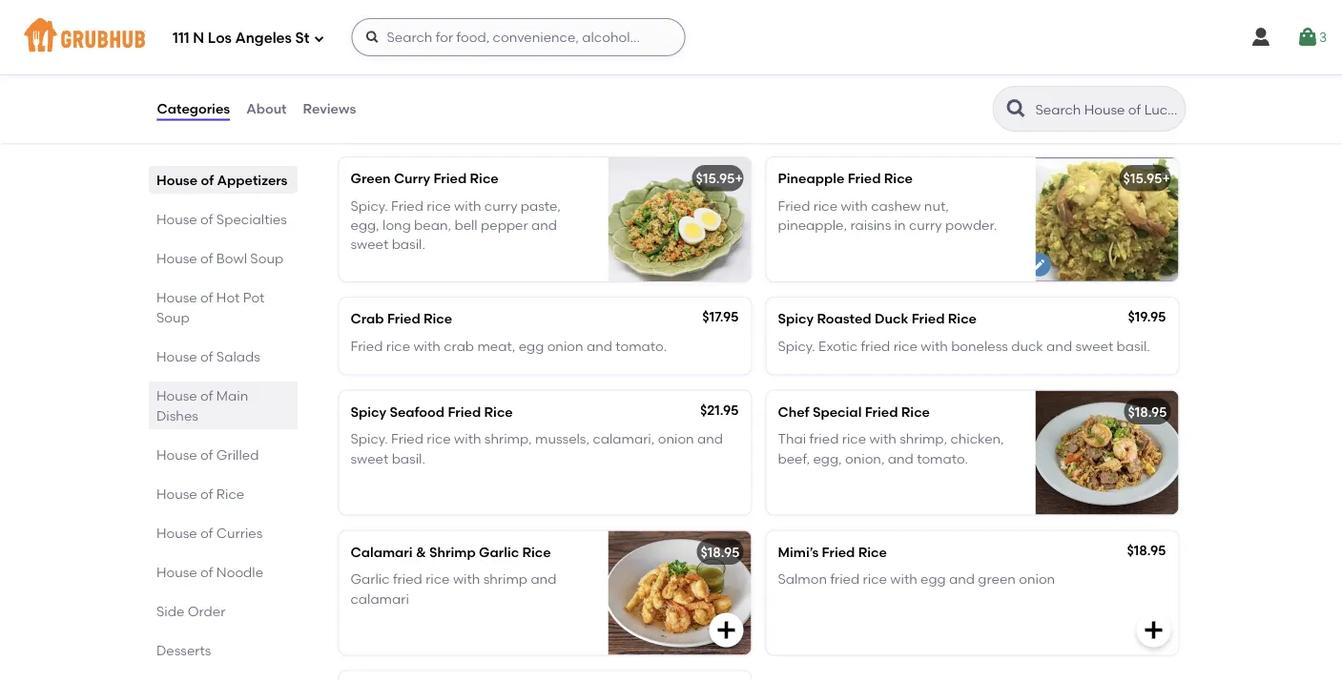 Task type: locate. For each thing, give the bounding box(es) containing it.
1 vertical spatial garlic
[[351, 571, 390, 587]]

calamari & shrimp garlic rice image
[[608, 531, 752, 655]]

fried rice with cashew nut, pineapple, raisins in curry powder.
[[778, 197, 998, 233]]

fried
[[383, 30, 416, 46], [819, 57, 851, 73], [434, 170, 467, 187], [848, 170, 881, 187], [391, 197, 424, 214], [778, 197, 811, 214], [387, 311, 421, 327], [912, 311, 945, 327], [351, 338, 383, 354], [448, 404, 481, 420], [865, 404, 899, 420], [391, 431, 424, 447], [822, 544, 856, 560]]

svg image
[[1297, 26, 1320, 49], [715, 619, 738, 642]]

of left the curries
[[200, 525, 213, 541]]

search icon image
[[1006, 97, 1028, 120]]

basil. down $19.95
[[1117, 338, 1151, 354]]

spicy left roasted
[[778, 311, 814, 327]]

thai right the chili
[[1050, 57, 1078, 73]]

with inside button
[[882, 57, 909, 73]]

fried down special
[[810, 431, 839, 447]]

0 horizontal spatial spicy
[[351, 404, 387, 420]]

1 of from the top
[[200, 172, 213, 188]]

specialties
[[216, 211, 287, 227]]

1 horizontal spatial tomato.
[[917, 450, 969, 466]]

10 of from the top
[[200, 564, 213, 580]]

shrimp, left mussels, at the bottom
[[485, 431, 532, 447]]

2 + from the left
[[1163, 170, 1171, 187]]

0 vertical spatial spicy
[[778, 311, 814, 327]]

of inside 'tab'
[[200, 447, 213, 463]]

1 horizontal spatial bell
[[912, 57, 935, 73]]

thai
[[351, 30, 380, 46], [1050, 57, 1078, 73], [778, 431, 807, 447]]

rice inside the thai fried rice with shrimp, chicken, beef, egg, onion, and tomato.
[[842, 431, 867, 447]]

thai up stir-
[[351, 30, 380, 46]]

house inside house of curries tab
[[156, 525, 197, 541]]

0 vertical spatial curry
[[485, 197, 518, 214]]

house of hot pot soup
[[156, 289, 264, 325]]

1 horizontal spatial $15.95
[[1124, 170, 1163, 187]]

$15.95 + left pineapple
[[696, 170, 743, 187]]

spicy. inside spicy. fried rice with shrimp, mussels, calamari, onion and sweet basil.
[[351, 431, 388, 447]]

garlic up shrimp
[[479, 544, 519, 560]]

3
[[1320, 29, 1328, 45]]

thai inside the thai fried rice with shrimp, chicken, beef, egg, onion, and tomato.
[[778, 431, 807, 447]]

2 shrimp, from the left
[[900, 431, 948, 447]]

with for spicy. fried rice with curry paste, egg, long bean, bell pepper and sweet basil.
[[454, 197, 481, 214]]

1 horizontal spatial curry
[[910, 217, 943, 233]]

egg, left long in the top left of the page
[[351, 217, 380, 233]]

0 vertical spatial tomato.
[[616, 338, 667, 354]]

house left the hot
[[156, 289, 197, 305]]

house for house of grilled
[[156, 447, 197, 463]]

hot
[[216, 289, 239, 305]]

curry
[[485, 197, 518, 214], [910, 217, 943, 233]]

of up house of bowl soup
[[200, 211, 213, 227]]

order
[[187, 603, 225, 619]]

egg, right beef, at the right of page
[[814, 450, 842, 466]]

rice
[[410, 57, 434, 73], [855, 57, 879, 73], [427, 197, 451, 214], [814, 197, 838, 214], [386, 338, 410, 354], [894, 338, 918, 354], [427, 431, 451, 447], [842, 431, 867, 447], [426, 571, 450, 587], [863, 571, 888, 587]]

crab
[[351, 311, 384, 327]]

powder.
[[946, 217, 998, 233]]

and inside garlic fried rice with shrimp and calamari
[[531, 571, 557, 587]]

bell right bean,
[[455, 217, 478, 233]]

basil. inside spicy. fried rice with shrimp, mussels, calamari, onion and sweet basil.
[[392, 450, 426, 466]]

$15.95 + down 'search house of luck thai bbq' "search field"
[[1124, 170, 1171, 187]]

1 vertical spatial soup
[[156, 309, 189, 325]]

desserts
[[156, 642, 211, 659]]

0 horizontal spatial $15.95
[[696, 170, 735, 187]]

of inside house of main dishes
[[200, 388, 213, 404]]

spicy.
[[778, 57, 816, 73], [351, 197, 388, 214], [778, 338, 816, 354], [351, 431, 388, 447]]

3 house from the top
[[156, 250, 197, 266]]

fried for onion
[[831, 571, 860, 587]]

1 + from the left
[[735, 170, 743, 187]]

house for house of main dishes
[[156, 388, 197, 404]]

green curry fried rice image
[[608, 158, 752, 282]]

2 vertical spatial sweet
[[351, 450, 389, 466]]

exotic
[[819, 338, 858, 354]]

6 house from the top
[[156, 388, 197, 404]]

bell left pepper,
[[912, 57, 935, 73]]

curry up pepper
[[485, 197, 518, 214]]

5 of from the top
[[200, 348, 213, 365]]

0 horizontal spatial +
[[735, 170, 743, 187]]

house of specialties tab
[[156, 209, 290, 229]]

0 horizontal spatial garlic
[[351, 571, 390, 587]]

shrimp, inside spicy. fried rice with shrimp, mussels, calamari, onion and sweet basil.
[[485, 431, 532, 447]]

0 horizontal spatial thai
[[351, 30, 380, 46]]

2 house from the top
[[156, 211, 197, 227]]

rice inside fried rice with cashew nut, pineapple, raisins in curry powder.
[[814, 197, 838, 214]]

spicy left 'seafood'
[[351, 404, 387, 420]]

1 shrimp, from the left
[[485, 431, 532, 447]]

2 of from the top
[[200, 211, 213, 227]]

tomato
[[380, 77, 428, 93]]

boneless
[[952, 338, 1009, 354]]

1 horizontal spatial $15.95 +
[[1124, 170, 1171, 187]]

2 vertical spatial thai
[[778, 431, 807, 447]]

8 of from the top
[[200, 486, 213, 502]]

garlic inside garlic fried rice with shrimp and calamari
[[351, 571, 390, 587]]

sweet inside spicy. fried rice with shrimp, mussels, calamari, onion and sweet basil.
[[351, 450, 389, 466]]

1 vertical spatial egg,
[[351, 217, 380, 233]]

fried rice with crab meat, egg onion and tomato.
[[351, 338, 667, 354]]

with for spicy. fried rice with bell pepper, chili and thai basil.
[[882, 57, 909, 73]]

of left 'main'
[[200, 388, 213, 404]]

thai up beef, at the right of page
[[778, 431, 807, 447]]

$18.95
[[1129, 404, 1168, 420], [1128, 542, 1167, 559], [701, 544, 740, 560]]

Search for food, convenience, alcohol... search field
[[352, 18, 686, 56]]

house up house of bowl soup
[[156, 211, 197, 227]]

0 vertical spatial green
[[500, 57, 537, 73]]

fried up tomato
[[377, 57, 407, 73]]

of left grilled
[[200, 447, 213, 463]]

1 horizontal spatial shrimp,
[[900, 431, 948, 447]]

pepper
[[481, 217, 528, 233]]

house up side
[[156, 564, 197, 580]]

of left bowl
[[200, 250, 213, 266]]

rice inside spicy. fried rice with curry paste, egg, long bean, bell pepper and sweet basil.
[[427, 197, 451, 214]]

shrimp, inside the thai fried rice with shrimp, chicken, beef, egg, onion, and tomato.
[[900, 431, 948, 447]]

0 vertical spatial egg
[[519, 338, 544, 354]]

with inside garlic fried rice with shrimp and calamari
[[453, 571, 480, 587]]

sweet down spicy seafood fried rice
[[351, 450, 389, 466]]

7 house from the top
[[156, 447, 197, 463]]

spicy. inside button
[[778, 57, 816, 73]]

svg image inside 3 "button"
[[1297, 26, 1320, 49]]

8 house from the top
[[156, 486, 197, 502]]

duck
[[875, 311, 909, 327]]

about
[[246, 101, 287, 117]]

and inside the thai fried rice with shrimp, chicken, beef, egg, onion, and tomato.
[[888, 450, 914, 466]]

of for grilled
[[200, 447, 213, 463]]

1 horizontal spatial egg
[[921, 571, 947, 587]]

bell
[[912, 57, 935, 73], [455, 217, 478, 233]]

4 house from the top
[[156, 289, 197, 305]]

0 vertical spatial soup
[[250, 250, 283, 266]]

of for salads
[[200, 348, 213, 365]]

of left noodle
[[200, 564, 213, 580]]

soup inside the house of hot pot soup
[[156, 309, 189, 325]]

chef
[[778, 404, 810, 420]]

1 horizontal spatial green
[[979, 571, 1016, 587]]

egg, down search for food, convenience, alcohol... search field
[[468, 57, 496, 73]]

0 horizontal spatial bell
[[455, 217, 478, 233]]

green inside stir-fried rice with egg, green onion and tomato
[[500, 57, 537, 73]]

of inside tab
[[200, 172, 213, 188]]

house left bowl
[[156, 250, 197, 266]]

house down house of rice
[[156, 525, 197, 541]]

0 horizontal spatial egg,
[[351, 217, 380, 233]]

0 horizontal spatial svg image
[[715, 619, 738, 642]]

with for thai fried rice with shrimp, chicken, beef, egg, onion, and tomato.
[[870, 431, 897, 447]]

of left the hot
[[200, 289, 213, 305]]

9 house from the top
[[156, 525, 197, 541]]

0 horizontal spatial green
[[500, 57, 537, 73]]

with inside stir-fried rice with egg, green onion and tomato
[[437, 57, 464, 73]]

0 horizontal spatial tomato.
[[616, 338, 667, 354]]

rice up salmon fried rice with egg and green onion
[[859, 544, 888, 560]]

soup up house of salads
[[156, 309, 189, 325]]

calamari
[[351, 591, 409, 607]]

of inside the house of hot pot soup
[[200, 289, 213, 305]]

house inside house of appetizers tab
[[156, 172, 197, 188]]

rice inside stir-fried rice with egg, green onion and tomato
[[410, 57, 434, 73]]

shrimp
[[430, 544, 476, 560]]

house up the house of specialties
[[156, 172, 197, 188]]

rice up stir-fried rice with egg, green onion and tomato
[[419, 30, 448, 46]]

spicy. for spicy. fried rice with bell pepper, chili and thai basil.
[[778, 57, 816, 73]]

basil. inside spicy. fried rice with bell pepper, chili and thai basil. button
[[1081, 57, 1115, 73]]

n
[[193, 30, 204, 47]]

+
[[735, 170, 743, 187], [1163, 170, 1171, 187]]

egg,
[[468, 57, 496, 73], [351, 217, 380, 233], [814, 450, 842, 466]]

of for bowl
[[200, 250, 213, 266]]

$15.95
[[696, 170, 735, 187], [1124, 170, 1163, 187]]

and
[[1021, 57, 1047, 73], [351, 77, 377, 93], [532, 217, 557, 233], [587, 338, 613, 354], [1047, 338, 1073, 354], [698, 431, 723, 447], [888, 450, 914, 466], [531, 571, 557, 587], [950, 571, 975, 587]]

9 of from the top
[[200, 525, 213, 541]]

curry down nut,
[[910, 217, 943, 233]]

reviews
[[303, 101, 356, 117]]

house inside the house of bowl soup tab
[[156, 250, 197, 266]]

tomato. down chicken, on the bottom of the page
[[917, 450, 969, 466]]

thai for thai fried rice with shrimp, chicken, beef, egg, onion, and tomato.
[[778, 431, 807, 447]]

house inside the house of hot pot soup
[[156, 289, 197, 305]]

1 vertical spatial spicy
[[351, 404, 387, 420]]

categories button
[[156, 74, 231, 143]]

house inside house of main dishes
[[156, 388, 197, 404]]

spicy for spicy roasted duck fried rice
[[778, 311, 814, 327]]

spicy for spicy seafood fried rice
[[351, 404, 387, 420]]

garlic up calamari
[[351, 571, 390, 587]]

garlic
[[479, 544, 519, 560], [351, 571, 390, 587]]

categories
[[157, 101, 230, 117]]

1 vertical spatial tomato.
[[917, 450, 969, 466]]

house inside house of specialties tab
[[156, 211, 197, 227]]

+ left pineapple
[[735, 170, 743, 187]]

1 horizontal spatial soup
[[250, 250, 283, 266]]

5 house from the top
[[156, 348, 197, 365]]

fried
[[377, 57, 407, 73], [861, 338, 891, 354], [810, 431, 839, 447], [393, 571, 423, 587], [831, 571, 860, 587]]

rice for thai fried rice with shrimp, chicken, beef, egg, onion, and tomato.
[[842, 431, 867, 447]]

basil. up 'search house of luck thai bbq' "search field"
[[1081, 57, 1115, 73]]

rice for spicy. fried rice with bell pepper, chili and thai basil.
[[855, 57, 879, 73]]

of down house of grilled
[[200, 486, 213, 502]]

house for house of noodle
[[156, 564, 197, 580]]

basil. down long in the top left of the page
[[392, 236, 426, 252]]

shrimp, left chicken, on the bottom of the page
[[900, 431, 948, 447]]

house inside house of grilled 'tab'
[[156, 447, 197, 463]]

basil.
[[1081, 57, 1115, 73], [392, 236, 426, 252], [1117, 338, 1151, 354], [392, 450, 426, 466]]

1 horizontal spatial +
[[1163, 170, 1171, 187]]

thai fried rice image
[[608, 17, 752, 141]]

1 $15.95 from the left
[[696, 170, 735, 187]]

$15.95 for spicy. fried rice with curry paste, egg, long bean, bell pepper and sweet basil.
[[696, 170, 735, 187]]

house down dishes
[[156, 447, 197, 463]]

fried inside garlic fried rice with shrimp and calamari
[[393, 571, 423, 587]]

shrimp,
[[485, 431, 532, 447], [900, 431, 948, 447]]

house up house of main dishes
[[156, 348, 197, 365]]

house inside house of salads tab
[[156, 348, 197, 365]]

house of salads
[[156, 348, 260, 365]]

crab fried rice
[[351, 311, 453, 327]]

4 of from the top
[[200, 289, 213, 305]]

and inside spicy. fried rice with shrimp, mussels, calamari, onion and sweet basil.
[[698, 431, 723, 447]]

rice inside button
[[855, 57, 879, 73]]

0 vertical spatial svg image
[[1297, 26, 1320, 49]]

fried inside fried rice with cashew nut, pineapple, raisins in curry powder.
[[778, 197, 811, 214]]

mimi's fried rice
[[778, 544, 888, 560]]

rice inside garlic fried rice with shrimp and calamari
[[426, 571, 450, 587]]

rice down house of grilled 'tab'
[[216, 486, 244, 502]]

shrimp, for chef special fried rice
[[900, 431, 948, 447]]

salmon fried rice with egg and green onion
[[778, 571, 1056, 587]]

los
[[208, 30, 232, 47]]

thai fried rice with shrimp, chicken, beef, egg, onion, and tomato.
[[778, 431, 1005, 466]]

house inside the house of rice tab
[[156, 486, 197, 502]]

0 vertical spatial garlic
[[479, 544, 519, 560]]

tomato. up calamari,
[[616, 338, 667, 354]]

of left 'salads'
[[200, 348, 213, 365]]

1 horizontal spatial egg,
[[468, 57, 496, 73]]

curries
[[216, 525, 262, 541]]

house of bowl soup
[[156, 250, 283, 266]]

2 $15.95 from the left
[[1124, 170, 1163, 187]]

3 of from the top
[[200, 250, 213, 266]]

1 horizontal spatial thai
[[778, 431, 807, 447]]

sweet right duck
[[1076, 338, 1114, 354]]

noodle
[[216, 564, 263, 580]]

1 vertical spatial thai
[[1050, 57, 1078, 73]]

of up the house of specialties
[[200, 172, 213, 188]]

111
[[173, 30, 190, 47]]

house up dishes
[[156, 388, 197, 404]]

egg, inside spicy. fried rice with curry paste, egg, long bean, bell pepper and sweet basil.
[[351, 217, 380, 233]]

1 vertical spatial bell
[[455, 217, 478, 233]]

tomato.
[[616, 338, 667, 354], [917, 450, 969, 466]]

shrimp
[[484, 571, 528, 587]]

fried inside the thai fried rice with shrimp, chicken, beef, egg, onion, and tomato.
[[810, 431, 839, 447]]

2 $15.95 + from the left
[[1124, 170, 1171, 187]]

1 vertical spatial curry
[[910, 217, 943, 233]]

stir-
[[351, 57, 377, 73]]

bell inside spicy. fried rice with bell pepper, chili and thai basil. button
[[912, 57, 935, 73]]

0 horizontal spatial curry
[[485, 197, 518, 214]]

rice up pepper
[[470, 170, 499, 187]]

house for house of appetizers
[[156, 172, 197, 188]]

0 horizontal spatial $15.95 +
[[696, 170, 743, 187]]

house for house of specialties
[[156, 211, 197, 227]]

1 horizontal spatial svg image
[[1297, 26, 1320, 49]]

$18.95 for garlic fried rice with shrimp and calamari
[[701, 544, 740, 560]]

7 of from the top
[[200, 447, 213, 463]]

green
[[351, 170, 391, 187]]

0 vertical spatial sweet
[[351, 236, 389, 252]]

shrimp, for spicy seafood fried rice
[[485, 431, 532, 447]]

spicy. fried rice with bell pepper, chili and thai basil. button
[[767, 17, 1179, 141]]

sweet
[[351, 236, 389, 252], [1076, 338, 1114, 354], [351, 450, 389, 466]]

with inside spicy. fried rice with curry paste, egg, long bean, bell pepper and sweet basil.
[[454, 197, 481, 214]]

rice up crab
[[424, 311, 453, 327]]

sweet down long in the top left of the page
[[351, 236, 389, 252]]

with inside spicy. fried rice with shrimp, mussels, calamari, onion and sweet basil.
[[454, 431, 481, 447]]

bell inside spicy. fried rice with curry paste, egg, long bean, bell pepper and sweet basil.
[[455, 217, 478, 233]]

rice inside spicy. fried rice with shrimp, mussels, calamari, onion and sweet basil.
[[427, 431, 451, 447]]

special
[[813, 404, 862, 420]]

spicy
[[778, 311, 814, 327], [351, 404, 387, 420]]

1 house from the top
[[156, 172, 197, 188]]

0 vertical spatial bell
[[912, 57, 935, 73]]

2 horizontal spatial egg,
[[814, 450, 842, 466]]

0 horizontal spatial egg
[[519, 338, 544, 354]]

fried inside stir-fried rice with egg, green onion and tomato
[[377, 57, 407, 73]]

house inside house of noodle tab
[[156, 564, 197, 580]]

1 vertical spatial sweet
[[1076, 338, 1114, 354]]

0 horizontal spatial soup
[[156, 309, 189, 325]]

2 vertical spatial egg,
[[814, 450, 842, 466]]

6 of from the top
[[200, 388, 213, 404]]

garlic fried rice with shrimp and calamari
[[351, 571, 557, 607]]

spicy roasted duck fried rice
[[778, 311, 977, 327]]

1 vertical spatial egg
[[921, 571, 947, 587]]

spicy. inside spicy. fried rice with curry paste, egg, long bean, bell pepper and sweet basil.
[[351, 197, 388, 214]]

0 horizontal spatial shrimp,
[[485, 431, 532, 447]]

fried down &
[[393, 571, 423, 587]]

house of main dishes tab
[[156, 386, 290, 426]]

+ down 'search house of luck thai bbq' "search field"
[[1163, 170, 1171, 187]]

basil. down 'seafood'
[[392, 450, 426, 466]]

house down house of grilled
[[156, 486, 197, 502]]

$17.95
[[703, 309, 739, 325]]

0 vertical spatial thai
[[351, 30, 380, 46]]

2 horizontal spatial thai
[[1050, 57, 1078, 73]]

spicy. for spicy. fried rice with shrimp, mussels, calamari, onion and sweet basil.
[[351, 431, 388, 447]]

soup right bowl
[[250, 250, 283, 266]]

3 button
[[1297, 20, 1328, 54]]

chef special fried rice image
[[1036, 391, 1179, 515]]

rice for garlic fried rice with shrimp and calamari
[[426, 571, 450, 587]]

egg, inside stir-fried rice with egg, green onion and tomato
[[468, 57, 496, 73]]

green curry fried rice
[[351, 170, 499, 187]]

svg image
[[1250, 26, 1273, 49], [365, 30, 380, 45], [314, 33, 325, 44], [1143, 619, 1166, 642]]

0 vertical spatial egg,
[[468, 57, 496, 73]]

thai for thai fried rice
[[351, 30, 380, 46]]

soup inside tab
[[250, 250, 283, 266]]

1 horizontal spatial spicy
[[778, 311, 814, 327]]

10 house from the top
[[156, 564, 197, 580]]

stir-fried rice with egg, green onion and tomato
[[351, 57, 577, 93]]

1 horizontal spatial garlic
[[479, 544, 519, 560]]

1 $15.95 + from the left
[[696, 170, 743, 187]]

fried down the 'mimi's fried rice'
[[831, 571, 860, 587]]

with inside the thai fried rice with shrimp, chicken, beef, egg, onion, and tomato.
[[870, 431, 897, 447]]

main
[[216, 388, 248, 404]]



Task type: describe. For each thing, give the bounding box(es) containing it.
salmon
[[778, 571, 828, 587]]

1 vertical spatial green
[[979, 571, 1016, 587]]

st
[[295, 30, 310, 47]]

tomato. inside the thai fried rice with shrimp, chicken, beef, egg, onion, and tomato.
[[917, 450, 969, 466]]

house of rice
[[156, 486, 244, 502]]

in
[[895, 217, 906, 233]]

house for house of hot pot soup
[[156, 289, 197, 305]]

fried down 'spicy roasted duck fried rice'
[[861, 338, 891, 354]]

+ for spicy. fried rice with curry paste, egg, long bean, bell pepper and sweet basil.
[[735, 170, 743, 187]]

+ for fried rice with cashew nut, pineapple, raisins in curry powder.
[[1163, 170, 1171, 187]]

spicy. fried rice with shrimp, mussels, calamari, onion and sweet basil.
[[351, 431, 723, 466]]

rice up "spicy. exotic fried rice with boneless duck and sweet basil."
[[949, 311, 977, 327]]

house of grilled
[[156, 447, 259, 463]]

house of noodle
[[156, 564, 263, 580]]

calamari,
[[593, 431, 655, 447]]

with inside fried rice with cashew nut, pineapple, raisins in curry powder.
[[841, 197, 868, 214]]

Search House of Luck Thai BBQ search field
[[1034, 100, 1180, 118]]

$18.95 for thai fried rice with shrimp, chicken, beef, egg, onion, and tomato.
[[1129, 404, 1168, 420]]

house for house of bowl soup
[[156, 250, 197, 266]]

onion inside stir-fried rice with egg, green onion and tomato
[[541, 57, 577, 73]]

bean,
[[414, 217, 452, 233]]

appetizers
[[217, 172, 287, 188]]

$15.95 for fried rice with cashew nut, pineapple, raisins in curry powder.
[[1124, 170, 1163, 187]]

fried inside spicy. fried rice with shrimp, mussels, calamari, onion and sweet basil.
[[391, 431, 424, 447]]

paste,
[[521, 197, 561, 214]]

chicken,
[[951, 431, 1005, 447]]

$15.95 + for fried rice with cashew nut, pineapple, raisins in curry powder.
[[1124, 170, 1171, 187]]

calamari
[[351, 544, 413, 560]]

salads
[[216, 348, 260, 365]]

basil. inside spicy. fried rice with curry paste, egg, long bean, bell pepper and sweet basil.
[[392, 236, 426, 252]]

of for specialties
[[200, 211, 213, 227]]

duck
[[1012, 338, 1044, 354]]

house of grilled tab
[[156, 445, 290, 465]]

pepper,
[[939, 57, 989, 73]]

fried for and
[[377, 57, 407, 73]]

and inside stir-fried rice with egg, green onion and tomato
[[351, 77, 377, 93]]

meat,
[[478, 338, 516, 354]]

house of curries
[[156, 525, 262, 541]]

of for curries
[[200, 525, 213, 541]]

house of salads tab
[[156, 346, 290, 367]]

fried inside spicy. fried rice with curry paste, egg, long bean, bell pepper and sweet basil.
[[391, 197, 424, 214]]

curry inside spicy. fried rice with curry paste, egg, long bean, bell pepper and sweet basil.
[[485, 197, 518, 214]]

onion,
[[846, 450, 885, 466]]

house of curries tab
[[156, 523, 290, 543]]

long
[[383, 217, 411, 233]]

1 vertical spatial svg image
[[715, 619, 738, 642]]

house for house of salads
[[156, 348, 197, 365]]

curry inside fried rice with cashew nut, pineapple, raisins in curry powder.
[[910, 217, 943, 233]]

crab
[[444, 338, 474, 354]]

sweet inside spicy. fried rice with curry paste, egg, long bean, bell pepper and sweet basil.
[[351, 236, 389, 252]]

desserts tab
[[156, 640, 290, 660]]

house of bowl soup tab
[[156, 248, 290, 268]]

$21.95
[[701, 402, 739, 418]]

house of specialties
[[156, 211, 287, 227]]

thai fried rice
[[351, 30, 448, 46]]

mussels,
[[535, 431, 590, 447]]

house of noodle tab
[[156, 562, 290, 582]]

house for house of rice
[[156, 486, 197, 502]]

spicy. for spicy. fried rice with curry paste, egg, long bean, bell pepper and sweet basil.
[[351, 197, 388, 214]]

seafood
[[390, 404, 445, 420]]

rice up spicy. fried rice with shrimp, mussels, calamari, onion and sweet basil.
[[484, 404, 513, 420]]

spicy. exotic fried rice with boneless duck and sweet basil.
[[778, 338, 1151, 354]]

pineapple
[[778, 170, 845, 187]]

rice for spicy. fried rice with curry paste, egg, long bean, bell pepper and sweet basil.
[[427, 197, 451, 214]]

house of rice tab
[[156, 484, 290, 504]]

grilled
[[216, 447, 259, 463]]

of for rice
[[200, 486, 213, 502]]

onion inside spicy. fried rice with shrimp, mussels, calamari, onion and sweet basil.
[[658, 431, 695, 447]]

side order tab
[[156, 601, 290, 621]]

about button
[[245, 74, 288, 143]]

chef special fried rice
[[778, 404, 931, 420]]

calamari & shrimp garlic rice
[[351, 544, 551, 560]]

with for stir-fried rice with egg, green onion and tomato
[[437, 57, 464, 73]]

main navigation navigation
[[0, 0, 1343, 74]]

pineapple fried rice image
[[1036, 158, 1179, 282]]

spicy seafood fried rice
[[351, 404, 513, 420]]

nut,
[[925, 197, 949, 214]]

beef,
[[778, 450, 810, 466]]

house of appetizers
[[156, 172, 287, 188]]

of for hot
[[200, 289, 213, 305]]

and inside spicy. fried rice with curry paste, egg, long bean, bell pepper and sweet basil.
[[532, 217, 557, 233]]

angeles
[[235, 30, 292, 47]]

spicy. fried rice with bell pepper, chili and thai basil.
[[778, 57, 1115, 73]]

fried inside button
[[819, 57, 851, 73]]

side order
[[156, 603, 225, 619]]

111 n los angeles st
[[173, 30, 310, 47]]

pot
[[243, 289, 264, 305]]

spicy. for spicy. exotic fried rice with boneless duck and sweet basil.
[[778, 338, 816, 354]]

side
[[156, 603, 184, 619]]

house of hot pot soup tab
[[156, 287, 290, 327]]

rice up shrimp
[[523, 544, 551, 560]]

curry
[[394, 170, 431, 187]]

&
[[416, 544, 426, 560]]

of for main
[[200, 388, 213, 404]]

rice up the thai fried rice with shrimp, chicken, beef, egg, onion, and tomato.
[[902, 404, 931, 420]]

with for spicy. fried rice with shrimp, mussels, calamari, onion and sweet basil.
[[454, 431, 481, 447]]

with for garlic fried rice with shrimp and calamari
[[453, 571, 480, 587]]

roasted
[[817, 311, 872, 327]]

rice for spicy. fried rice with shrimp, mussels, calamari, onion and sweet basil.
[[427, 431, 451, 447]]

pineapple fried rice
[[778, 170, 913, 187]]

of for appetizers
[[200, 172, 213, 188]]

thai inside button
[[1050, 57, 1078, 73]]

chili
[[992, 57, 1018, 73]]

raisins
[[851, 217, 892, 233]]

fried for egg,
[[810, 431, 839, 447]]

rice inside tab
[[216, 486, 244, 502]]

house of appetizers tab
[[156, 170, 290, 190]]

cashew
[[872, 197, 922, 214]]

mimi's
[[778, 544, 819, 560]]

house for house of curries
[[156, 525, 197, 541]]

pineapple,
[[778, 217, 848, 233]]

egg, inside the thai fried rice with shrimp, chicken, beef, egg, onion, and tomato.
[[814, 450, 842, 466]]

house of main dishes
[[156, 388, 248, 424]]

$15.95 + for spicy. fried rice with curry paste, egg, long bean, bell pepper and sweet basil.
[[696, 170, 743, 187]]

bowl
[[216, 250, 247, 266]]

reviews button
[[302, 74, 357, 143]]

spicy. fried rice with curry paste, egg, long bean, bell pepper and sweet basil.
[[351, 197, 561, 252]]

dishes
[[156, 408, 198, 424]]

rice up cashew
[[885, 170, 913, 187]]

$19.95
[[1129, 309, 1167, 325]]

with for salmon fried rice with egg and green onion
[[891, 571, 918, 587]]

and inside button
[[1021, 57, 1047, 73]]

of for noodle
[[200, 564, 213, 580]]

rice for salmon fried rice with egg and green onion
[[863, 571, 888, 587]]

rice for stir-fried rice with egg, green onion and tomato
[[410, 57, 434, 73]]



Task type: vqa. For each thing, say whether or not it's contained in the screenshot.
the left for
no



